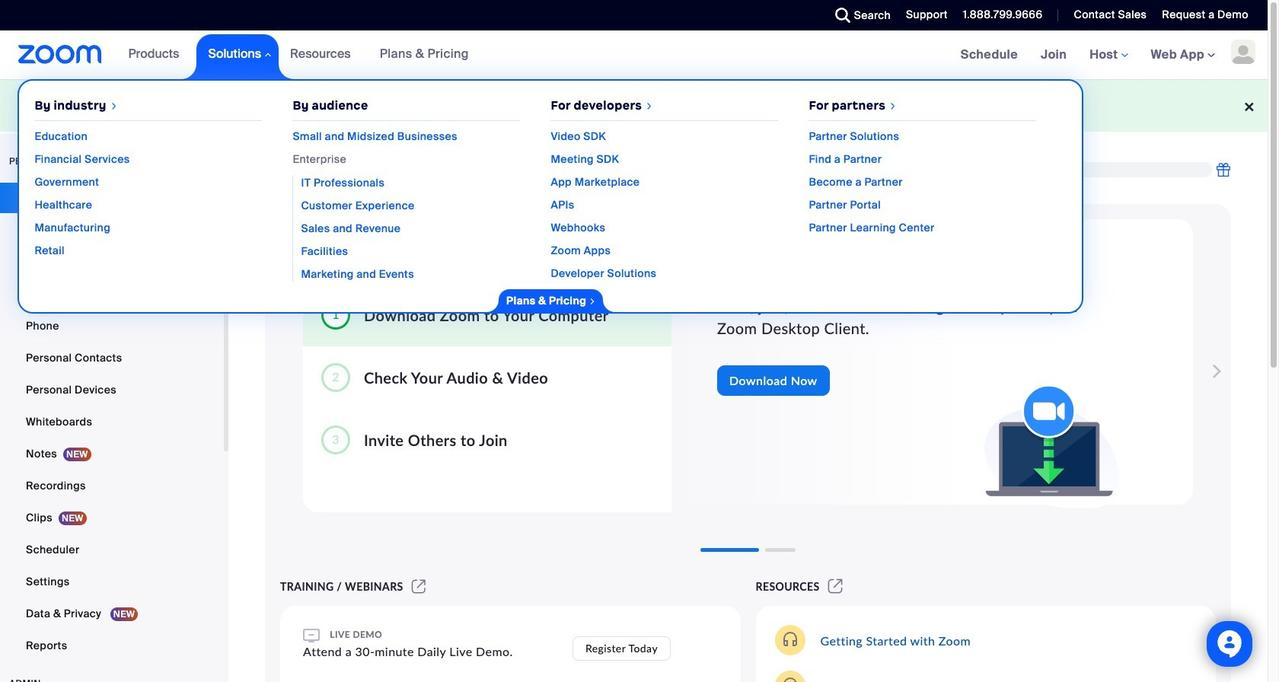 Task type: locate. For each thing, give the bounding box(es) containing it.
1 horizontal spatial window new image
[[826, 580, 845, 593]]

footer
[[0, 79, 1268, 132]]

0 horizontal spatial window new image
[[409, 580, 428, 593]]

1 window new image from the left
[[409, 580, 428, 593]]

personal menu menu
[[0, 183, 224, 662]]

zoom logo image
[[18, 45, 102, 64]]

product information navigation
[[18, 30, 1084, 314]]

banner
[[0, 30, 1268, 314]]

window new image
[[409, 580, 428, 593], [826, 580, 845, 593]]

next image
[[1203, 356, 1225, 387]]

profile picture image
[[1231, 40, 1255, 64]]



Task type: describe. For each thing, give the bounding box(es) containing it.
2 window new image from the left
[[826, 580, 845, 593]]

meetings navigation
[[949, 30, 1268, 80]]



Task type: vqa. For each thing, say whether or not it's contained in the screenshot.
footer
yes



